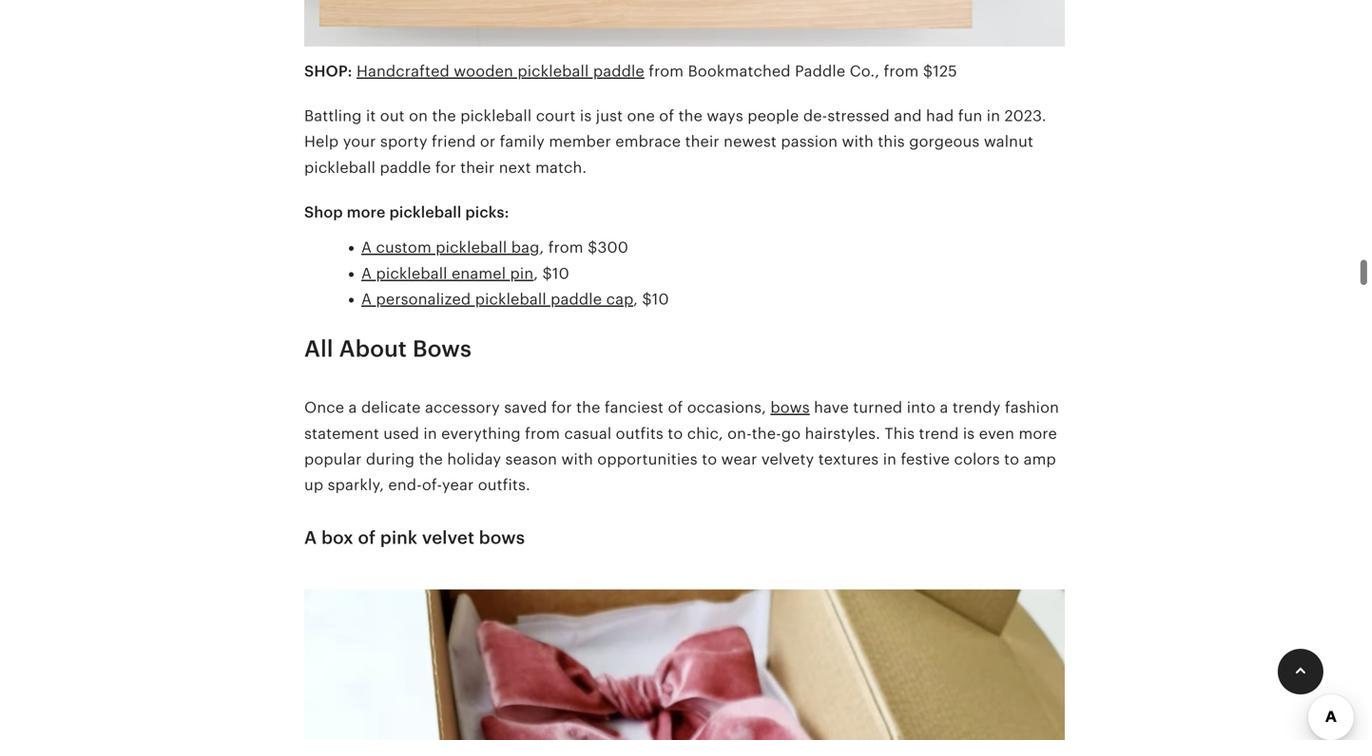 Task type: vqa. For each thing, say whether or not it's contained in the screenshot.
the bottom in
yes



Task type: describe. For each thing, give the bounding box(es) containing it.
family
[[500, 133, 545, 150]]

everything
[[441, 425, 521, 442]]

newest
[[724, 133, 777, 150]]

0 vertical spatial their
[[685, 133, 720, 150]]

velvet
[[422, 528, 475, 548]]

amp
[[1024, 451, 1056, 468]]

shop: handcrafted wooden pickleball paddle from bookmatched paddle co., from $125
[[304, 63, 957, 80]]

saved
[[504, 399, 547, 417]]

the right on
[[432, 107, 456, 125]]

0 horizontal spatial to
[[668, 425, 683, 442]]

fanciest
[[605, 399, 664, 417]]

1 horizontal spatial ,
[[540, 239, 544, 256]]

more inside have turned into a trendy fashion statement used in everything from casual outfits to chic, on-the-go hairstyles. this trend is even more popular during the holiday season with opportunities to wear velvety textures in festive colors to amp up sparkly, end-of-year outfits.
[[1019, 425, 1057, 442]]

pickleball up custom
[[389, 204, 462, 221]]

on
[[409, 107, 428, 125]]

pickleball down the help
[[304, 159, 376, 176]]

wooden
[[454, 63, 513, 80]]

bows link
[[771, 399, 810, 417]]

sporty
[[380, 133, 428, 150]]

pickleball down custom
[[376, 265, 447, 282]]

shop
[[304, 204, 343, 221]]

stressed
[[827, 107, 890, 125]]

a custom pickleball bag , from $300 a pickleball enamel pin , $10 a personalized pickleball paddle cap , $10
[[361, 239, 669, 308]]

velvety
[[761, 451, 814, 468]]

the inside have turned into a trendy fashion statement used in everything from casual outfits to chic, on-the-go hairstyles. this trend is even more popular during the holiday season with opportunities to wear velvety textures in festive colors to amp up sparkly, end-of-year outfits.
[[419, 451, 443, 468]]

on-
[[727, 425, 752, 442]]

outfits.
[[478, 477, 530, 494]]

battling it out on the pickleball court is just one of the ways people de-stressed and had fun in 2023. help your sporty friend or family member embrace their newest passion with this gorgeous walnut pickleball paddle for their next match.
[[304, 107, 1047, 176]]

0 horizontal spatial their
[[460, 159, 495, 176]]

end-
[[388, 477, 422, 494]]

shop more pickleball picks:
[[304, 204, 509, 221]]

just
[[596, 107, 623, 125]]

embrace
[[615, 133, 681, 150]]

0 vertical spatial paddle
[[593, 63, 644, 80]]

a left box
[[304, 528, 317, 548]]

co.,
[[850, 63, 880, 80]]

is inside 'battling it out on the pickleball court is just one of the ways people de-stressed and had fun in 2023. help your sporty friend or family member embrace their newest passion with this gorgeous walnut pickleball paddle for their next match.'
[[580, 107, 592, 125]]

shop:
[[304, 63, 352, 80]]

textures
[[818, 451, 879, 468]]

trendy
[[953, 399, 1001, 417]]

picks:
[[465, 204, 509, 221]]

a up about
[[361, 291, 372, 308]]

1 vertical spatial bows
[[479, 528, 525, 548]]

once
[[304, 399, 344, 417]]

even
[[979, 425, 1015, 442]]

enamel
[[452, 265, 506, 282]]

during
[[366, 451, 415, 468]]

bows
[[413, 336, 472, 362]]

all
[[304, 336, 333, 362]]

2 vertical spatial of
[[358, 528, 376, 548]]

outfits
[[616, 425, 664, 442]]

it
[[366, 107, 376, 125]]

pickleball up court
[[518, 63, 589, 80]]

of-
[[422, 477, 442, 494]]

is inside have turned into a trendy fashion statement used in everything from casual outfits to chic, on-the-go hairstyles. this trend is even more popular during the holiday season with opportunities to wear velvety textures in festive colors to amp up sparkly, end-of-year outfits.
[[963, 425, 975, 442]]

next
[[499, 159, 531, 176]]

2 horizontal spatial to
[[1004, 451, 1019, 468]]

and
[[894, 107, 922, 125]]

delicate
[[361, 399, 421, 417]]

cap
[[606, 291, 633, 308]]

with inside have turned into a trendy fashion statement used in everything from casual outfits to chic, on-the-go hairstyles. this trend is even more popular during the holiday season with opportunities to wear velvety textures in festive colors to amp up sparkly, end-of-year outfits.
[[561, 451, 593, 468]]

this
[[878, 133, 905, 150]]

a down the shop more pickleball picks:
[[361, 265, 372, 282]]

pin
[[510, 265, 534, 282]]

festive
[[901, 451, 950, 468]]

this
[[885, 425, 915, 442]]

paddle inside a custom pickleball bag , from $300 a pickleball enamel pin , $10 a personalized pickleball paddle cap , $10
[[551, 291, 602, 308]]

into
[[907, 399, 936, 417]]

passion
[[781, 133, 838, 150]]

one
[[627, 107, 655, 125]]

a custom pickleball bag link
[[361, 239, 540, 256]]

about
[[339, 336, 407, 362]]

walnut
[[984, 133, 1033, 150]]

a inside have turned into a trendy fashion statement used in everything from casual outfits to chic, on-the-go hairstyles. this trend is even more popular during the holiday season with opportunities to wear velvety textures in festive colors to amp up sparkly, end-of-year outfits.
[[940, 399, 948, 417]]

1 vertical spatial of
[[668, 399, 683, 417]]

go
[[781, 425, 801, 442]]

season
[[505, 451, 557, 468]]

all about bows
[[304, 336, 472, 362]]

statement
[[304, 425, 379, 442]]

1 horizontal spatial for
[[551, 399, 572, 417]]

2 vertical spatial in
[[883, 451, 897, 468]]

opportunities
[[597, 451, 698, 468]]

from inside have turned into a trendy fashion statement used in everything from casual outfits to chic, on-the-go hairstyles. this trend is even more popular during the holiday season with opportunities to wear velvety textures in festive colors to amp up sparkly, end-of-year outfits.
[[525, 425, 560, 442]]

$125
[[923, 63, 957, 80]]

custom
[[376, 239, 432, 256]]

pickleball up 'enamel'
[[436, 239, 507, 256]]

1 horizontal spatial to
[[702, 451, 717, 468]]

bookmatched
[[688, 63, 791, 80]]

1 a from the left
[[349, 399, 357, 417]]

out
[[380, 107, 405, 125]]



Task type: locate. For each thing, give the bounding box(es) containing it.
casual
[[564, 425, 612, 442]]

holiday
[[447, 451, 501, 468]]

pickleball
[[518, 63, 589, 80], [460, 107, 532, 125], [304, 159, 376, 176], [389, 204, 462, 221], [436, 239, 507, 256], [376, 265, 447, 282], [475, 291, 546, 308]]

a box of pink velvet bows
[[304, 528, 525, 548]]

2 horizontal spatial in
[[987, 107, 1000, 125]]

to left 'chic,'
[[668, 425, 683, 442]]

for right 'saved' on the bottom of the page
[[551, 399, 572, 417]]

turned
[[853, 399, 903, 417]]

0 vertical spatial $10
[[542, 265, 569, 282]]

2 horizontal spatial ,
[[633, 291, 638, 308]]

their down the or
[[460, 159, 495, 176]]

$300
[[588, 239, 628, 256]]

member
[[549, 133, 611, 150]]

0 horizontal spatial ,
[[534, 265, 538, 282]]

gorgeous
[[909, 133, 980, 150]]

with down stressed
[[842, 133, 874, 150]]

1 horizontal spatial $10
[[642, 291, 669, 308]]

more up amp
[[1019, 425, 1057, 442]]

for
[[435, 159, 456, 176], [551, 399, 572, 417]]

with inside 'battling it out on the pickleball court is just one of the ways people de-stressed and had fun in 2023. help your sporty friend or family member embrace their newest passion with this gorgeous walnut pickleball paddle for their next match.'
[[842, 133, 874, 150]]

0 vertical spatial bows
[[771, 399, 810, 417]]

$10 right cap
[[642, 291, 669, 308]]

of right one
[[659, 107, 674, 125]]

handcrafted figured walnut wooden pickleball paddle image
[[304, 0, 1065, 58]]

from right co.,
[[884, 63, 919, 80]]

paddle left cap
[[551, 291, 602, 308]]

for inside 'battling it out on the pickleball court is just one of the ways people de-stressed and had fun in 2023. help your sporty friend or family member embrace their newest passion with this gorgeous walnut pickleball paddle for their next match.'
[[435, 159, 456, 176]]

to left amp
[[1004, 451, 1019, 468]]

0 vertical spatial is
[[580, 107, 592, 125]]

to down 'chic,'
[[702, 451, 717, 468]]

of inside 'battling it out on the pickleball court is just one of the ways people de-stressed and had fun in 2023. help your sporty friend or family member embrace their newest passion with this gorgeous walnut pickleball paddle for their next match.'
[[659, 107, 674, 125]]

box
[[321, 528, 354, 548]]

of
[[659, 107, 674, 125], [668, 399, 683, 417], [358, 528, 376, 548]]

de-
[[803, 107, 828, 125]]

1 horizontal spatial their
[[685, 133, 720, 150]]

1 vertical spatial ,
[[534, 265, 538, 282]]

trend
[[919, 425, 959, 442]]

more
[[347, 204, 386, 221], [1019, 425, 1057, 442]]

is left just
[[580, 107, 592, 125]]

pickleball down pin
[[475, 291, 546, 308]]

fashion
[[1005, 399, 1059, 417]]

a personalized pickleball paddle cap link
[[361, 291, 633, 308]]

is down 'trendy'
[[963, 425, 975, 442]]

had
[[926, 107, 954, 125]]

0 vertical spatial of
[[659, 107, 674, 125]]

paddle
[[593, 63, 644, 80], [380, 159, 431, 176], [551, 291, 602, 308]]

a
[[349, 399, 357, 417], [940, 399, 948, 417]]

up
[[304, 477, 323, 494]]

from inside a custom pickleball bag , from $300 a pickleball enamel pin , $10 a personalized pickleball paddle cap , $10
[[548, 239, 583, 256]]

court
[[536, 107, 576, 125]]

a
[[361, 239, 372, 256], [361, 265, 372, 282], [361, 291, 372, 308], [304, 528, 317, 548]]

1 horizontal spatial in
[[883, 451, 897, 468]]

1 horizontal spatial more
[[1019, 425, 1057, 442]]

0 horizontal spatial more
[[347, 204, 386, 221]]

a left custom
[[361, 239, 372, 256]]

$10
[[542, 265, 569, 282], [642, 291, 669, 308]]

handcrafted wooden pickleball paddle link
[[357, 63, 644, 80]]

accessory
[[425, 399, 500, 417]]

have turned into a trendy fashion statement used in everything from casual outfits to chic, on-the-go hairstyles. this trend is even more popular during the holiday season with opportunities to wear velvety textures in festive colors to amp up sparkly, end-of-year outfits.
[[304, 399, 1059, 494]]

1 vertical spatial their
[[460, 159, 495, 176]]

paddle down sporty
[[380, 159, 431, 176]]

0 horizontal spatial $10
[[542, 265, 569, 282]]

their down ways on the right top of the page
[[685, 133, 720, 150]]

2 vertical spatial ,
[[633, 291, 638, 308]]

battling
[[304, 107, 362, 125]]

or
[[480, 133, 496, 150]]

bows up go on the bottom
[[771, 399, 810, 417]]

a up statement
[[349, 399, 357, 417]]

your
[[343, 133, 376, 150]]

bows down outfits.
[[479, 528, 525, 548]]

of right box
[[358, 528, 376, 548]]

have
[[814, 399, 849, 417]]

popular
[[304, 451, 362, 468]]

in right used
[[423, 425, 437, 442]]

0 vertical spatial more
[[347, 204, 386, 221]]

in inside 'battling it out on the pickleball court is just one of the ways people de-stressed and had fun in 2023. help your sporty friend or family member embrace their newest passion with this gorgeous walnut pickleball paddle for their next match.'
[[987, 107, 1000, 125]]

1 horizontal spatial a
[[940, 399, 948, 417]]

in down this
[[883, 451, 897, 468]]

fun
[[958, 107, 983, 125]]

sparkly,
[[328, 477, 384, 494]]

in
[[987, 107, 1000, 125], [423, 425, 437, 442], [883, 451, 897, 468]]

once a delicate accessory saved for the fanciest of occasions, bows
[[304, 399, 810, 417]]

from right bag
[[548, 239, 583, 256]]

paddle up just
[[593, 63, 644, 80]]

0 horizontal spatial a
[[349, 399, 357, 417]]

with
[[842, 133, 874, 150], [561, 451, 593, 468]]

people
[[748, 107, 799, 125]]

the up casual
[[576, 399, 600, 417]]

0 horizontal spatial is
[[580, 107, 592, 125]]

occasions,
[[687, 399, 766, 417]]

2 a from the left
[[940, 399, 948, 417]]

1 vertical spatial more
[[1019, 425, 1057, 442]]

0 vertical spatial with
[[842, 133, 874, 150]]

paddle
[[795, 63, 846, 80]]

1 vertical spatial with
[[561, 451, 593, 468]]

used
[[383, 425, 419, 442]]

0 horizontal spatial in
[[423, 425, 437, 442]]

bag
[[511, 239, 540, 256]]

handcrafted
[[357, 63, 450, 80]]

,
[[540, 239, 544, 256], [534, 265, 538, 282], [633, 291, 638, 308]]

paddle inside 'battling it out on the pickleball court is just one of the ways people de-stressed and had fun in 2023. help your sporty friend or family member embrace their newest passion with this gorgeous walnut pickleball paddle for their next match.'
[[380, 159, 431, 176]]

2 vertical spatial paddle
[[551, 291, 602, 308]]

1 vertical spatial $10
[[642, 291, 669, 308]]

the-
[[752, 425, 781, 442]]

is
[[580, 107, 592, 125], [963, 425, 975, 442]]

friend
[[432, 133, 476, 150]]

of right fanciest
[[668, 399, 683, 417]]

0 vertical spatial ,
[[540, 239, 544, 256]]

a right into
[[940, 399, 948, 417]]

in right fun
[[987, 107, 1000, 125]]

1 horizontal spatial with
[[842, 133, 874, 150]]

2023.
[[1005, 107, 1047, 125]]

wear
[[721, 451, 757, 468]]

pink
[[380, 528, 418, 548]]

ways
[[707, 107, 743, 125]]

with down casual
[[561, 451, 593, 468]]

1 horizontal spatial is
[[963, 425, 975, 442]]

from down handcrafted figured walnut wooden pickleball paddle image
[[649, 63, 684, 80]]

0 horizontal spatial bows
[[479, 528, 525, 548]]

1 vertical spatial in
[[423, 425, 437, 442]]

0 horizontal spatial with
[[561, 451, 593, 468]]

the
[[432, 107, 456, 125], [678, 107, 703, 125], [576, 399, 600, 417], [419, 451, 443, 468]]

1 vertical spatial for
[[551, 399, 572, 417]]

1 vertical spatial paddle
[[380, 159, 431, 176]]

1 horizontal spatial bows
[[771, 399, 810, 417]]

colors
[[954, 451, 1000, 468]]

match.
[[535, 159, 587, 176]]

the left ways on the right top of the page
[[678, 107, 703, 125]]

personalized
[[376, 291, 471, 308]]

for down the friend
[[435, 159, 456, 176]]

0 vertical spatial for
[[435, 159, 456, 176]]

hairstyles.
[[805, 425, 880, 442]]

from up season
[[525, 425, 560, 442]]

$10 right pin
[[542, 265, 569, 282]]

1 vertical spatial is
[[963, 425, 975, 442]]

chic,
[[687, 425, 723, 442]]

0 horizontal spatial for
[[435, 159, 456, 176]]

the up of-
[[419, 451, 443, 468]]

0 vertical spatial in
[[987, 107, 1000, 125]]

dusky pink velvet bows image
[[304, 578, 1065, 741]]

more right shop
[[347, 204, 386, 221]]

help
[[304, 133, 339, 150]]

pickleball up the or
[[460, 107, 532, 125]]

year
[[442, 477, 474, 494]]

a pickleball enamel pin link
[[361, 265, 534, 282]]



